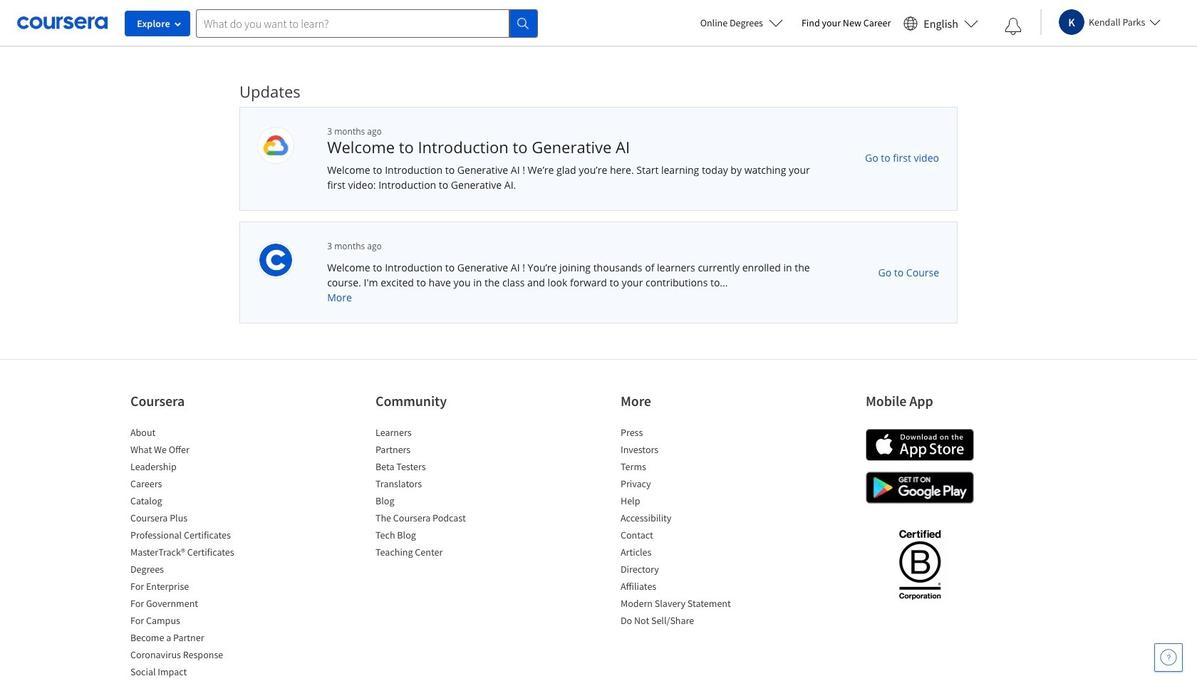 Task type: locate. For each thing, give the bounding box(es) containing it.
coursera image
[[17, 12, 108, 34]]

0 horizontal spatial list
[[130, 426, 252, 682]]

list item
[[130, 426, 252, 443], [376, 426, 497, 443], [621, 426, 742, 443], [130, 443, 252, 460], [376, 443, 497, 460], [621, 443, 742, 460], [130, 460, 252, 477], [376, 460, 497, 477], [621, 460, 742, 477], [130, 477, 252, 494], [376, 477, 497, 494], [621, 477, 742, 494], [130, 494, 252, 511], [376, 494, 497, 511], [621, 494, 742, 511], [130, 511, 252, 528], [376, 511, 497, 528], [621, 511, 742, 528], [130, 528, 252, 545], [376, 528, 497, 545], [621, 528, 742, 545], [130, 545, 252, 562], [376, 545, 497, 562], [621, 545, 742, 562], [130, 562, 252, 580], [621, 562, 742, 580], [130, 580, 252, 597], [621, 580, 742, 597], [130, 597, 252, 614], [621, 597, 742, 614], [130, 614, 252, 631], [621, 614, 742, 631], [130, 631, 252, 648], [130, 648, 252, 665], [130, 665, 252, 682]]

None search field
[[196, 9, 538, 37]]

get it on google play image
[[866, 472, 975, 504]]

download on the app store image
[[866, 429, 975, 461]]

2 horizontal spatial list
[[621, 426, 742, 631]]

1 horizontal spatial list
[[376, 426, 497, 562]]

list
[[130, 426, 252, 682], [376, 426, 497, 562], [621, 426, 742, 631]]

What do you want to learn? text field
[[196, 9, 510, 37]]



Task type: describe. For each thing, give the bounding box(es) containing it.
logo of certified b corporation image
[[891, 522, 949, 607]]

3 list from the left
[[621, 426, 742, 631]]

2 list from the left
[[376, 426, 497, 562]]

1 list from the left
[[130, 426, 252, 682]]

help center image
[[1161, 649, 1178, 667]]



Task type: vqa. For each thing, say whether or not it's contained in the screenshot.
the leftmost LIST
yes



